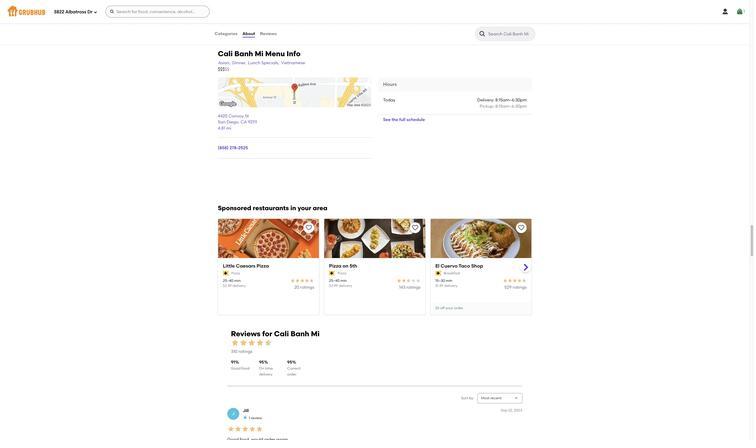 Task type: vqa. For each thing, say whether or not it's contained in the screenshot.
91
yes



Task type: describe. For each thing, give the bounding box(es) containing it.
95 on time delivery
[[259, 360, 273, 377]]

15–30
[[436, 279, 445, 283]]

in
[[291, 204, 296, 212]]

jill
[[243, 408, 249, 413]]

sep
[[501, 408, 508, 412]]

time
[[265, 366, 273, 371]]

sep 22, 2023
[[501, 408, 523, 412]]

today
[[383, 98, 396, 103]]

delivery for cuervo
[[444, 284, 458, 288]]

pizza on 5th link
[[329, 263, 421, 270]]

ratings for little caesars pizza
[[300, 285, 314, 290]]

on
[[343, 263, 349, 269]]

0 horizontal spatial your
[[298, 204, 311, 212]]

143 ratings
[[399, 285, 421, 290]]

save this restaurant image
[[306, 224, 313, 231]]

1 vertical spatial mi
[[311, 329, 320, 338]]

15–30 min $1.49 delivery
[[436, 279, 458, 288]]

1 horizontal spatial svg image
[[110, 9, 114, 14]]

little
[[223, 263, 235, 269]]

min for caesars
[[234, 279, 241, 283]]

little caesars pizza link
[[223, 263, 314, 270]]

25–40 min $2.49 delivery
[[223, 279, 246, 288]]

4425 convoy st san diego , ca 92111 4.81 mi
[[218, 114, 257, 131]]

1 vertical spatial banh
[[291, 329, 309, 338]]

for
[[262, 329, 272, 338]]

ca
[[241, 120, 247, 125]]

save this restaurant button for little caesars pizza
[[304, 222, 314, 233]]

recent
[[491, 396, 502, 400]]

25–40 for little
[[223, 279, 233, 283]]

about
[[243, 31, 255, 36]]

sponsored restaurants in your area
[[218, 204, 328, 212]]

asian, dinner, lunch specials, vietnamese
[[218, 60, 305, 65]]

categories
[[215, 31, 238, 36]]

most recent
[[482, 396, 502, 400]]

$$$$$
[[218, 67, 229, 72]]

2023
[[514, 408, 523, 412]]

pizza on 5th logo image
[[325, 219, 425, 269]]

min for on
[[341, 279, 347, 283]]

asian, button
[[218, 60, 231, 66]]

cali banh mi menu info
[[218, 49, 301, 58]]

subscription pass image for el
[[436, 271, 442, 276]]

delivery for caesars
[[233, 284, 246, 288]]

529
[[505, 285, 512, 290]]

caesars
[[236, 263, 256, 269]]

pickup:
[[480, 104, 495, 109]]

order inside the 95 correct order
[[287, 372, 297, 377]]

mi
[[226, 126, 231, 131]]

pizza inside pizza on 5th link
[[329, 263, 342, 269]]

pizza down little
[[231, 271, 240, 275]]

convoy
[[229, 114, 244, 119]]

Search for food, convenience, alcohol... search field
[[106, 6, 210, 18]]

delivery inside 95 on time delivery
[[259, 372, 273, 377]]

schedule
[[407, 117, 425, 122]]

little caesars pizza logo image
[[218, 219, 319, 269]]

2525
[[238, 145, 248, 150]]

95 for 95 on time delivery
[[259, 360, 264, 365]]

correct
[[287, 366, 301, 371]]

categories button
[[214, 23, 238, 45]]

j
[[232, 411, 235, 416]]

310 ratings
[[231, 349, 253, 354]]

el cuervo taco shop link
[[436, 263, 527, 270]]

el cuervo taco shop
[[436, 263, 484, 269]]

el
[[436, 263, 440, 269]]

8:15am–6:30pm for delivery: 8:15am–6:30pm
[[496, 98, 527, 103]]

lunch specials, button
[[248, 60, 280, 66]]

the
[[392, 117, 399, 122]]

st
[[245, 114, 249, 119]]

food
[[242, 366, 250, 371]]

breakfast
[[444, 271, 460, 275]]

(858) 278-2525 button
[[218, 145, 248, 151]]

pickup: 8:15am–6:30pm
[[480, 104, 527, 109]]

off
[[440, 306, 445, 310]]

little caesars pizza
[[223, 263, 269, 269]]

dinner, button
[[232, 60, 247, 66]]

shop
[[472, 263, 484, 269]]

22,
[[509, 408, 513, 412]]

delivery:
[[478, 98, 495, 103]]

save this restaurant image for el cuervo taco shop
[[518, 224, 525, 231]]

sort by:
[[461, 396, 474, 400]]

91 good food
[[231, 360, 250, 371]]

save this restaurant button for pizza on 5th
[[410, 222, 421, 233]]

subscription pass image for little
[[223, 271, 229, 276]]

by:
[[469, 396, 474, 400]]

on
[[259, 366, 264, 371]]



Task type: locate. For each thing, give the bounding box(es) containing it.
reviews up 310 ratings
[[231, 329, 261, 338]]

reviews right about
[[260, 31, 277, 36]]

caret down icon image
[[514, 396, 519, 401]]

0 horizontal spatial 1
[[249, 416, 250, 420]]

95
[[259, 360, 264, 365], [287, 360, 292, 365]]

delivery inside 25–40 min $3.99 delivery
[[339, 284, 352, 288]]

reviews
[[260, 31, 277, 36], [231, 329, 261, 338]]

1 horizontal spatial 1
[[744, 9, 745, 14]]

1 button
[[737, 6, 745, 17]]

min for cuervo
[[446, 279, 453, 283]]

0 horizontal spatial save this restaurant image
[[412, 224, 419, 231]]

2 subscription pass image from the left
[[436, 271, 442, 276]]

4425
[[218, 114, 228, 119]]

2 95 from the left
[[287, 360, 292, 365]]

1 for 1
[[744, 9, 745, 14]]

1 min from the left
[[234, 279, 241, 283]]

pizza inside little caesars pizza link
[[257, 263, 269, 269]]

1 review
[[249, 416, 262, 420]]

25–40 min $3.99 delivery
[[329, 279, 352, 288]]

most
[[482, 396, 490, 400]]

1 horizontal spatial order
[[454, 306, 464, 310]]

3 save this restaurant button from the left
[[516, 222, 527, 233]]

2 save this restaurant image from the left
[[518, 224, 525, 231]]

1 horizontal spatial banh
[[291, 329, 309, 338]]

your right off
[[446, 306, 453, 310]]

delivery
[[233, 284, 246, 288], [339, 284, 352, 288], [444, 284, 458, 288], [259, 372, 273, 377]]

save this restaurant image for pizza on 5th
[[412, 224, 419, 231]]

0 horizontal spatial 25–40
[[223, 279, 233, 283]]

95 for 95 correct order
[[287, 360, 292, 365]]

3822 albatross dr
[[54, 9, 92, 14]]

310
[[231, 349, 238, 354]]

area
[[313, 204, 328, 212]]

0 horizontal spatial save this restaurant button
[[304, 222, 314, 233]]

1 vertical spatial cali
[[274, 329, 289, 338]]

25–40 inside 25–40 min $3.99 delivery
[[329, 279, 340, 283]]

$5 off your order
[[436, 306, 464, 310]]

Search Cali Banh Mi search field
[[488, 31, 534, 37]]

min inside 25–40 min $3.99 delivery
[[341, 279, 347, 283]]

0 vertical spatial reviews
[[260, 31, 277, 36]]

25–40
[[223, 279, 233, 283], [329, 279, 340, 283]]

reviews for reviews
[[260, 31, 277, 36]]

delivery: 8:15am–6:30pm
[[478, 98, 527, 103]]

min down the breakfast
[[446, 279, 453, 283]]

save this restaurant image
[[412, 224, 419, 231], [518, 224, 525, 231]]

$1.49
[[436, 284, 444, 288]]

see
[[383, 117, 391, 122]]

dinner,
[[232, 60, 246, 65]]

1 for 1 review
[[249, 416, 250, 420]]

star icon image
[[291, 278, 295, 283], [295, 278, 300, 283], [300, 278, 305, 283], [305, 278, 310, 283], [310, 278, 314, 283], [310, 278, 314, 283], [397, 278, 402, 283], [402, 278, 406, 283], [406, 278, 411, 283], [406, 278, 411, 283], [411, 278, 416, 283], [416, 278, 421, 283], [503, 278, 508, 283], [508, 278, 513, 283], [513, 278, 517, 283], [517, 278, 522, 283], [522, 278, 527, 283], [522, 278, 527, 283], [231, 339, 239, 347], [239, 339, 248, 347], [248, 339, 256, 347], [256, 339, 264, 347], [264, 339, 273, 347], [264, 339, 273, 347], [243, 415, 248, 420], [228, 425, 235, 433], [235, 425, 242, 433], [242, 425, 249, 433], [249, 425, 256, 433], [256, 425, 263, 433]]

dr
[[87, 9, 92, 14]]

2 horizontal spatial save this restaurant button
[[516, 222, 527, 233]]

see the full schedule button
[[379, 114, 430, 125]]

0 horizontal spatial mi
[[255, 49, 264, 58]]

8:15am–6:30pm down delivery: 8:15am–6:30pm
[[496, 104, 527, 109]]

order right off
[[454, 306, 464, 310]]

ratings right 143
[[407, 285, 421, 290]]

save this restaurant button
[[304, 222, 314, 233], [410, 222, 421, 233], [516, 222, 527, 233]]

reviews for reviews for cali banh mi
[[231, 329, 261, 338]]

ratings right 529
[[513, 285, 527, 290]]

1
[[744, 9, 745, 14], [249, 416, 250, 420]]

taco
[[459, 263, 470, 269]]

1 25–40 from the left
[[223, 279, 233, 283]]

2 25–40 from the left
[[329, 279, 340, 283]]

$2.49
[[223, 284, 232, 288]]

2 save this restaurant button from the left
[[410, 222, 421, 233]]

8:15am–6:30pm
[[496, 98, 527, 103], [496, 104, 527, 109]]

143
[[399, 285, 406, 290]]

reviews for cali banh mi
[[231, 329, 320, 338]]

1 vertical spatial your
[[446, 306, 453, 310]]

ratings right 310 at bottom
[[239, 349, 253, 354]]

1 save this restaurant image from the left
[[412, 224, 419, 231]]

1 horizontal spatial your
[[446, 306, 453, 310]]

0 horizontal spatial cali
[[218, 49, 233, 58]]

cuervo
[[441, 263, 458, 269]]

search icon image
[[479, 30, 486, 37]]

0 horizontal spatial 95
[[259, 360, 264, 365]]

delivery inside the 25–40 min $2.49 delivery
[[233, 284, 246, 288]]

el cuervo taco shop logo image
[[431, 219, 532, 269]]

menu
[[265, 49, 285, 58]]

$$$
[[218, 67, 225, 72]]

restaurants
[[253, 204, 289, 212]]

info
[[287, 49, 301, 58]]

1 save this restaurant button from the left
[[304, 222, 314, 233]]

91
[[231, 360, 235, 365]]

0 vertical spatial 8:15am–6:30pm
[[496, 98, 527, 103]]

1 horizontal spatial min
[[341, 279, 347, 283]]

1 horizontal spatial save this restaurant image
[[518, 224, 525, 231]]

order
[[454, 306, 464, 310], [287, 372, 297, 377]]

subscription pass image
[[223, 271, 229, 276], [436, 271, 442, 276]]

1 inside 1 button
[[744, 9, 745, 14]]

0 horizontal spatial svg image
[[94, 10, 97, 14]]

0 vertical spatial order
[[454, 306, 464, 310]]

main navigation navigation
[[0, 0, 750, 23]]

20
[[295, 285, 299, 290]]

delivery right $3.99 at the left
[[339, 284, 352, 288]]

sort
[[461, 396, 468, 400]]

delivery down time
[[259, 372, 273, 377]]

asian,
[[218, 60, 231, 65]]

95 inside the 95 correct order
[[287, 360, 292, 365]]

min inside 15–30 min $1.49 delivery
[[446, 279, 453, 283]]

sponsored
[[218, 204, 251, 212]]

2 horizontal spatial min
[[446, 279, 453, 283]]

pizza right caesars on the bottom of page
[[257, 263, 269, 269]]

1 horizontal spatial 95
[[287, 360, 292, 365]]

8:15am–6:30pm for pickup: 8:15am–6:30pm
[[496, 104, 527, 109]]

reviews button
[[260, 23, 277, 45]]

order down "correct"
[[287, 372, 297, 377]]

1 8:15am–6:30pm from the top
[[496, 98, 527, 103]]

0 horizontal spatial subscription pass image
[[223, 271, 229, 276]]

min inside the 25–40 min $2.49 delivery
[[234, 279, 241, 283]]

full
[[400, 117, 406, 122]]

banh
[[235, 49, 253, 58], [291, 329, 309, 338]]

8:15am–6:30pm up pickup: 8:15am–6:30pm
[[496, 98, 527, 103]]

20 ratings
[[295, 285, 314, 290]]

svg image
[[722, 8, 729, 15], [110, 9, 114, 14], [94, 10, 97, 14]]

vietnamese
[[281, 60, 305, 65]]

reviews inside button
[[260, 31, 277, 36]]

95 inside 95 on time delivery
[[259, 360, 264, 365]]

25–40 up $3.99 at the left
[[329, 279, 340, 283]]

subscription pass image down el
[[436, 271, 442, 276]]

albatross
[[65, 9, 86, 14]]

1 horizontal spatial save this restaurant button
[[410, 222, 421, 233]]

ratings for pizza on 5th
[[407, 285, 421, 290]]

278-
[[230, 145, 238, 150]]

92111
[[248, 120, 257, 125]]

delivery right $2.49
[[233, 284, 246, 288]]

ratings right 20
[[300, 285, 314, 290]]

0 horizontal spatial min
[[234, 279, 241, 283]]

cali
[[218, 49, 233, 58], [274, 329, 289, 338]]

2 min from the left
[[341, 279, 347, 283]]

pizza on 5th
[[329, 263, 357, 269]]

0 vertical spatial cali
[[218, 49, 233, 58]]

san
[[218, 120, 226, 125]]

1 vertical spatial order
[[287, 372, 297, 377]]

0 vertical spatial your
[[298, 204, 311, 212]]

lunch
[[248, 60, 261, 65]]

0 vertical spatial 1
[[744, 9, 745, 14]]

diego
[[227, 120, 239, 125]]

see the full schedule
[[383, 117, 425, 122]]

about button
[[242, 23, 255, 45]]

1 95 from the left
[[259, 360, 264, 365]]

95 correct order
[[287, 360, 301, 377]]

cali up asian,
[[218, 49, 233, 58]]

0 horizontal spatial order
[[287, 372, 297, 377]]

25–40 for pizza
[[329, 279, 340, 283]]

25–40 up $2.49
[[223, 279, 233, 283]]

good
[[231, 366, 241, 371]]

2 8:15am–6:30pm from the top
[[496, 104, 527, 109]]

1 vertical spatial 8:15am–6:30pm
[[496, 104, 527, 109]]

delivery for on
[[339, 284, 352, 288]]

pizza down the pizza on 5th
[[338, 271, 346, 275]]

$5
[[436, 306, 440, 310]]

pizza up subscription pass icon
[[329, 263, 342, 269]]

delivery inside 15–30 min $1.49 delivery
[[444, 284, 458, 288]]

1 vertical spatial reviews
[[231, 329, 261, 338]]

1 horizontal spatial 25–40
[[329, 279, 340, 283]]

save this restaurant button for el cuervo taco shop
[[516, 222, 527, 233]]

1 horizontal spatial mi
[[311, 329, 320, 338]]

3822
[[54, 9, 64, 14]]

cali right for
[[274, 329, 289, 338]]

vietnamese button
[[281, 60, 306, 66]]

5th
[[350, 263, 357, 269]]

95 up "correct"
[[287, 360, 292, 365]]

529 ratings
[[505, 285, 527, 290]]

1 vertical spatial 1
[[249, 416, 250, 420]]

min down caesars on the bottom of page
[[234, 279, 241, 283]]

25–40 inside the 25–40 min $2.49 delivery
[[223, 279, 233, 283]]

svg image
[[737, 8, 744, 15]]

subscription pass image down little
[[223, 271, 229, 276]]

subscription pass image
[[329, 271, 335, 276]]

min down the pizza on 5th
[[341, 279, 347, 283]]

95 up on
[[259, 360, 264, 365]]

0 vertical spatial mi
[[255, 49, 264, 58]]

ratings for el cuervo taco shop
[[513, 285, 527, 290]]

(858)
[[218, 145, 229, 150]]

pizza
[[257, 263, 269, 269], [329, 263, 342, 269], [231, 271, 240, 275], [338, 271, 346, 275]]

your
[[298, 204, 311, 212], [446, 306, 453, 310]]

1 horizontal spatial cali
[[274, 329, 289, 338]]

1 horizontal spatial subscription pass image
[[436, 271, 442, 276]]

your right in
[[298, 204, 311, 212]]

$3.99
[[329, 284, 338, 288]]

3 min from the left
[[446, 279, 453, 283]]

(858) 278-2525
[[218, 145, 248, 150]]

delivery right $1.49 at the bottom of the page
[[444, 284, 458, 288]]

2 horizontal spatial svg image
[[722, 8, 729, 15]]

0 vertical spatial banh
[[235, 49, 253, 58]]

1 subscription pass image from the left
[[223, 271, 229, 276]]

Sort by: field
[[482, 396, 502, 401]]

0 horizontal spatial banh
[[235, 49, 253, 58]]



